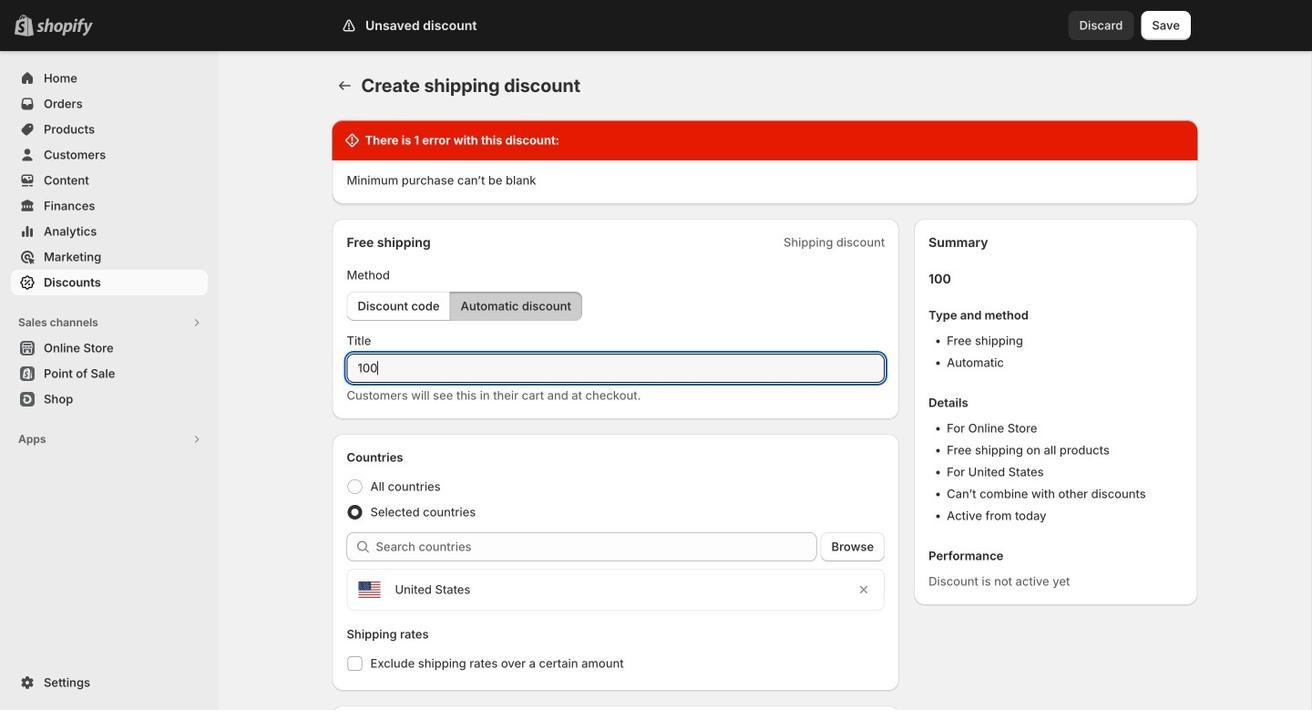 Task type: locate. For each thing, give the bounding box(es) containing it.
None text field
[[347, 354, 885, 383]]



Task type: describe. For each thing, give the bounding box(es) containing it.
shopify image
[[36, 18, 93, 36]]

Search countries text field
[[376, 532, 817, 562]]



Task type: vqa. For each thing, say whether or not it's contained in the screenshot.
the rightmost date
no



